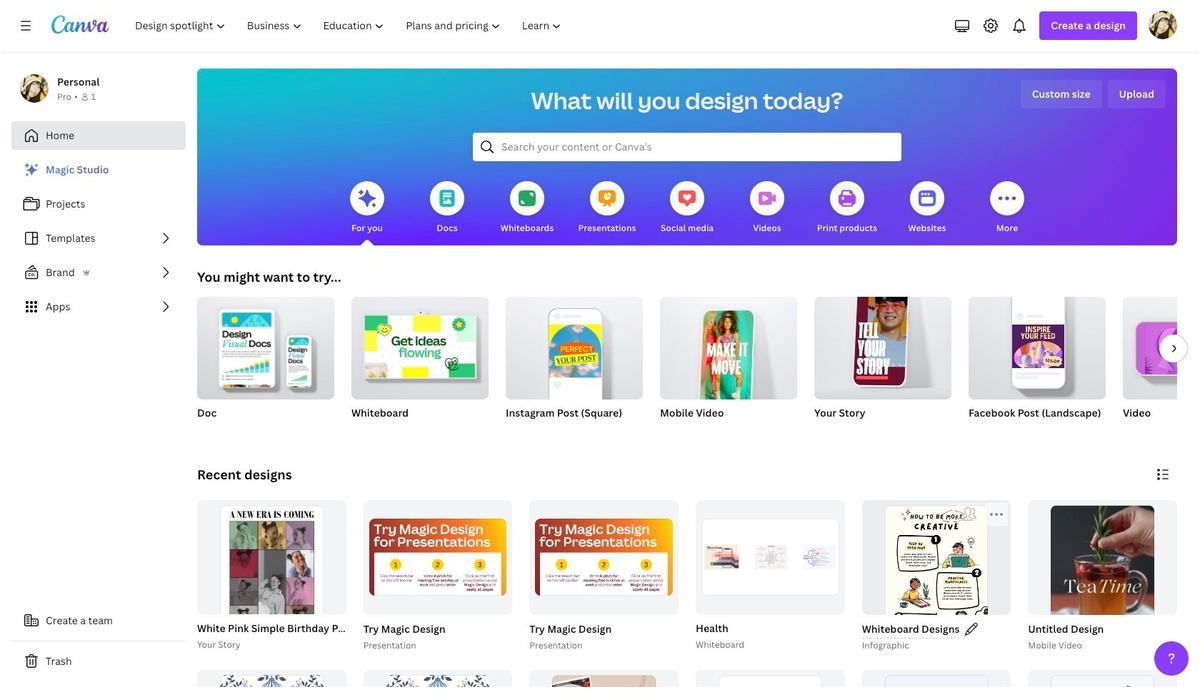 Task type: vqa. For each thing, say whether or not it's contained in the screenshot.
/
no



Task type: describe. For each thing, give the bounding box(es) containing it.
top level navigation element
[[126, 11, 574, 40]]

stephanie aranda image
[[1149, 11, 1177, 39]]



Task type: locate. For each thing, give the bounding box(es) containing it.
None search field
[[473, 133, 902, 161]]

group
[[814, 289, 952, 439], [814, 289, 952, 400], [197, 291, 334, 439], [197, 291, 334, 400], [351, 291, 489, 439], [351, 291, 489, 400], [506, 291, 643, 439], [506, 291, 643, 400], [969, 291, 1106, 439], [969, 291, 1106, 400], [660, 297, 797, 439], [660, 297, 797, 408], [1123, 297, 1200, 439], [1123, 297, 1200, 400], [194, 501, 488, 688], [197, 501, 346, 688], [361, 501, 512, 653], [363, 501, 512, 615], [527, 501, 679, 653], [530, 501, 679, 615], [693, 501, 845, 653], [859, 501, 1011, 688], [862, 501, 1011, 688], [1025, 501, 1177, 688], [1028, 501, 1177, 688], [197, 670, 346, 688], [363, 670, 512, 688], [530, 670, 679, 688], [696, 670, 845, 688], [862, 670, 1011, 688], [1028, 670, 1177, 688]]

Search search field
[[501, 134, 873, 161]]

list
[[11, 156, 186, 321]]



